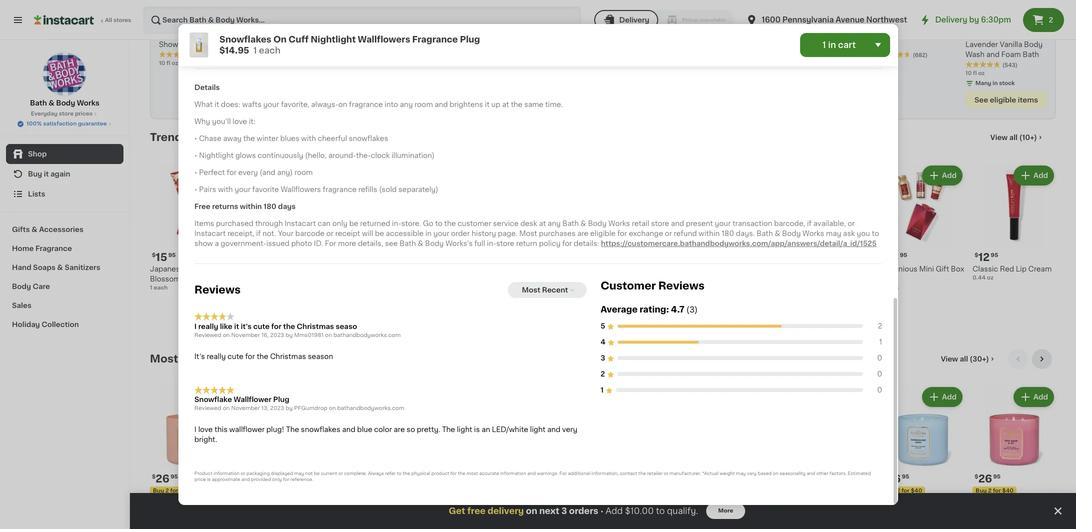 Task type: vqa. For each thing, say whether or not it's contained in the screenshot.
the Satechi
no



Task type: describe. For each thing, give the bounding box(es) containing it.
the left retailer
[[639, 472, 646, 476]]

for left exchange on the top right of the page
[[618, 231, 627, 238]]

body up details:
[[588, 221, 607, 228]]

it right what
[[214, 102, 219, 109]]

3- inside 'sugared lemon zest 3- wick candle'
[[865, 497, 873, 504]]

bath up purchases
[[563, 221, 579, 228]]

15 for $ 15 50
[[882, 18, 894, 28]]

buy it again
[[28, 171, 70, 178]]

product group containing 18
[[882, 164, 965, 292]]

1 vertical spatial works
[[609, 221, 630, 228]]

a
[[215, 241, 219, 248]]

set for c.o. bigelow mini gift set
[[699, 276, 711, 283]]

mahogany teakwood 3-wick candle
[[699, 497, 774, 514]]

9 26 from the left
[[888, 474, 902, 484]]

full
[[475, 241, 485, 248]]

the left 'most'
[[458, 472, 465, 476]]

0 vertical spatial by
[[970, 16, 980, 24]]

cheerful
[[318, 136, 347, 143]]

christmas inside i really like it it's cute for the christmas seaso reviewed on november 16, 2023 by mms01981 on bathandbodyworks.com
[[297, 323, 334, 330]]

on right mms01981
[[325, 333, 332, 338]]

the left same
[[511, 102, 523, 109]]

receipt
[[335, 231, 360, 238]]

stores
[[114, 18, 131, 23]]

$ inside $ 12 50
[[699, 18, 703, 24]]

$ 15 95
[[152, 252, 176, 263]]

will
[[362, 231, 373, 238]]

add button for classic red lip cream
[[1015, 167, 1054, 185]]

body inside the "eucalyptus spearmint body wash and foam bath"
[[428, 41, 447, 48]]

luminious mini gift box set 1 each
[[882, 266, 965, 291]]

1 vertical spatial with
[[218, 187, 233, 194]]

3- inside champagne toast 3- wick candle
[[216, 497, 223, 504]]

pound
[[373, 497, 396, 504]]

eligible for the product group containing 14
[[991, 97, 1017, 104]]

body up everyday store prices link
[[56, 100, 75, 107]]

buy inside buy it again link
[[28, 171, 42, 178]]

holiday collection link
[[6, 315, 124, 334]]

body care
[[12, 283, 50, 290]]

0 horizontal spatial reviews
[[194, 285, 241, 296]]

physical
[[411, 472, 430, 476]]

gifts
[[12, 226, 30, 233]]

& right gifts
[[32, 226, 37, 233]]

1 in cart field
[[801, 33, 891, 57]]

wallflower
[[234, 397, 271, 404]]

avenue
[[836, 16, 865, 24]]

mahogany for 3-
[[242, 497, 279, 504]]

0 horizontal spatial within
[[240, 204, 262, 211]]

gift inside c.o. bigelow mini gift set 1 each
[[762, 266, 775, 273]]

for left every
[[227, 170, 236, 177]]

all for (30+)
[[961, 356, 969, 363]]

other
[[817, 472, 829, 476]]

customer
[[601, 281, 656, 292]]

0 vertical spatial be
[[349, 221, 358, 228]]

treatment tracker modal dialog
[[130, 493, 1077, 529]]

10 for champagne toast shower gel
[[159, 61, 165, 66]]

sales link
[[6, 296, 124, 315]]

satisfaction
[[43, 121, 77, 127]]

95 left retailer
[[628, 474, 636, 480]]

(769)
[[196, 53, 211, 58]]

1 horizontal spatial snowflakes
[[349, 136, 388, 143]]

add for luminious mini gift box set
[[943, 172, 957, 179]]

accessible
[[386, 231, 424, 238]]

1 vertical spatial fragrance
[[323, 187, 357, 194]]

id.
[[314, 241, 323, 248]]

3- inside sun-drenched linen 3- wick candle
[[956, 497, 964, 504]]

in inside items purchased through instacart can only be returned in-store. go to the customer service desk at any bath & body works retail store and present your transaction barcode, if available, or instacart receipt, if not. your barcode or receipt will be accessible in your order history page. most purchases are eligible for exchange or refund within 180 days. bath & body works may ask you to show a government-issued photo id. for more details, see bath & body works's full in-store return policy for details:
[[426, 231, 432, 238]]

and left warnings.
[[527, 472, 536, 476]]

0 vertical spatial 180
[[264, 204, 276, 211]]

delivery for delivery
[[620, 17, 650, 24]]

every
[[238, 170, 258, 177]]

and left very
[[547, 427, 561, 434]]

gel inside dream bright shower gel
[[877, 41, 889, 48]]

each inside 'luminious mini gift box set 1 each'
[[886, 285, 900, 291]]

2 horizontal spatial be
[[375, 231, 384, 238]]

1 horizontal spatial room
[[415, 102, 433, 109]]

and left other
[[807, 472, 816, 476]]

retail
[[632, 221, 650, 228]]

3- inside "lakeside morning 3- wick candle"
[[580, 497, 588, 504]]

and left blue
[[342, 427, 355, 434]]

really for like
[[198, 323, 218, 330]]

or right retailer
[[664, 472, 669, 476]]

shop
[[28, 151, 47, 158]]

fragrance inside snowflakes on cuff nightlight wallflowers fragrance plug
[[516, 286, 551, 293]]

body down go on the left of the page
[[425, 241, 444, 248]]

0 horizontal spatial see
[[800, 319, 814, 326]]

returned
[[360, 221, 390, 228]]

95 up water
[[994, 474, 1001, 480]]

many in stock inside the product group
[[976, 81, 1016, 86]]

gel up cart
[[848, 31, 860, 38]]

by inside snowflake wallflower plug reviewed on november 13, 2023 by pfgumdrop on bathandbodyworks.com
[[286, 406, 293, 412]]

any)
[[277, 170, 293, 177]]

1 26 from the left
[[156, 474, 170, 484]]

really for cute
[[207, 353, 226, 360]]

additional
[[568, 472, 591, 476]]

set inside japanese cherry blossom mini gift set 1 each
[[214, 276, 226, 283]]

50 for 10 fl oz
[[536, 18, 544, 24]]

add button for beaded snowflakes sleeve gentle foaming soap holder
[[283, 167, 322, 185]]

blue
[[357, 427, 372, 434]]

9 $ 26 95 from the left
[[975, 474, 1001, 484]]

nightlight for snowflakes on cuff nightlight wallflowers fragrance plug
[[516, 276, 551, 283]]

average
[[601, 306, 638, 314]]

product group containing add
[[242, 164, 325, 324]]

manufacturer.
[[670, 472, 701, 476]]

sales
[[12, 302, 32, 309]]

view all (10+)
[[991, 134, 1038, 141]]

details
[[194, 84, 220, 91]]

1 the from the left
[[286, 427, 299, 434]]

foam for spearmint
[[484, 41, 504, 48]]

toast for buy 2 for $40
[[195, 497, 214, 504]]

(1.08k)
[[736, 519, 756, 524]]

gel inside "japanese cherry blossom shower gel"
[[309, 41, 321, 48]]

$ 14 50 for champagne
[[161, 18, 185, 28]]

2 26 from the left
[[339, 474, 353, 484]]

10 26 from the left
[[979, 474, 993, 484]]

body down hand on the left of the page
[[12, 283, 31, 290]]

illumination)
[[392, 153, 435, 160]]

13 for japanese cherry blossom shower gel
[[254, 18, 266, 28]]

fl for lavender vanilla body wash and foam bath
[[974, 71, 978, 76]]

instacart logo image
[[34, 14, 94, 26]]

mini inside 'luminious mini gift box set 1 each'
[[920, 266, 935, 273]]

6 26 from the left
[[430, 474, 444, 484]]

candle inside champagne toast 3- wick candle
[[169, 507, 194, 514]]

cute inside i really like it it's cute for the christmas seaso reviewed on november 16, 2023 by mms01981 on bathandbodyworks.com
[[253, 323, 270, 330]]

bright.
[[194, 437, 217, 444]]

most inside items purchased through instacart can only be returned in-store. go to the customer service desk at any bath & body works retail store and present your transaction barcode, if available, or instacart receipt, if not. your barcode or receipt will be accessible in your order history page. most purchases are eligible for exchange or refund within 180 days. bath & body works may ask you to show a government-issued photo id. for more details, see bath & body works's full in-store return policy for details:
[[519, 231, 537, 238]]

eligible inside items purchased through instacart can only be returned in-store. go to the customer service desk at any bath & body works retail store and present your transaction barcode, if available, or instacart receipt, if not. your barcode or receipt will be accessible in your order history page. most purchases are eligible for exchange or refund within 180 days. bath & body works may ask you to show a government-issued photo id. for more details, see bath & body works's full in-store return policy for details:
[[590, 231, 616, 238]]

• for • perfect for every (and any) room
[[194, 170, 197, 177]]

japanese cherry blossom mini gift set 1 each
[[150, 266, 226, 291]]

3- inside mahogany teakwood 3-wick candle
[[699, 507, 707, 514]]

18
[[888, 252, 900, 263]]

history
[[472, 231, 496, 238]]

& down accessible
[[418, 241, 423, 248]]

or left packaging
[[241, 472, 245, 476]]

for inside items purchased through instacart can only be returned in-store. go to the customer service desk at any bath & body works retail store and present your transaction barcode, if available, or instacart receipt, if not. your barcode or receipt will be accessible in your order history page. most purchases are eligible for exchange or refund within 180 days. bath & body works may ask you to show a government-issued photo id. for more details, see bath & body works's full in-store return policy for details:
[[325, 241, 336, 248]]

it left again
[[44, 171, 49, 178]]

lavender vanilla body wash and foam bath
[[966, 41, 1044, 58]]

fl for champagne toast shower gel
[[167, 61, 170, 66]]

hand soaps & sanitizers
[[12, 264, 100, 271]]

you
[[857, 231, 871, 238]]

plug inside the kitten and puppy in lights wallflowers fragrance plug
[[645, 286, 660, 293]]

1 vertical spatial stock
[[1000, 81, 1016, 86]]

plug!
[[266, 427, 284, 434]]

dream bright shower gel
[[877, 31, 951, 48]]

wick inside 'sugared lemon zest 3- wick candle'
[[790, 507, 808, 514]]

100%
[[27, 121, 42, 127]]

on up cheerful
[[338, 102, 347, 109]]

3- inside the strawberry pound cake 3-wick candle
[[333, 507, 341, 514]]

rose water & ivy 3- wick candle
[[973, 497, 1043, 514]]

by inside i really like it it's cute for the christmas seaso reviewed on november 16, 2023 by mms01981 on bathandbodyworks.com
[[286, 333, 293, 338]]

1 horizontal spatial reviews
[[659, 281, 705, 292]]

1 vertical spatial if
[[256, 231, 261, 238]]

& up everyday at top left
[[49, 100, 54, 107]]

sugared
[[790, 497, 820, 504]]

5 26 from the left
[[247, 474, 261, 484]]

the inside items purchased through instacart can only be returned in-store. go to the customer service desk at any bath & body works retail store and present your transaction barcode, if available, or instacart receipt, if not. your barcode or receipt will be accessible in your order history page. most purchases are eligible for exchange or refund within 180 days. bath & body works may ask you to show a government-issued photo id. for more details, see bath & body works's full in-store return policy for details:
[[444, 221, 456, 228]]

$ inside "$ 15 50"
[[879, 18, 882, 24]]

wick inside sun-drenched linen 3- wick candle
[[882, 507, 899, 514]]

item carousel region containing trending now
[[150, 128, 1057, 337]]

10 for dream bright shower gel
[[877, 61, 883, 66]]

95 left displayed
[[262, 474, 270, 480]]

13 for into the night shower gel
[[344, 18, 356, 28]]

lip
[[1017, 266, 1027, 273]]

cactus
[[607, 497, 633, 504]]

it inside i really like it it's cute for the christmas seaso reviewed on november 16, 2023 by mms01981 on bathandbodyworks.com
[[234, 323, 239, 330]]

14 for champagne
[[165, 18, 177, 28]]

through
[[255, 221, 283, 228]]

on down the 'snowflake'
[[223, 406, 230, 412]]

ask
[[843, 231, 855, 238]]

it:
[[249, 119, 256, 126]]

most for most recent
[[522, 287, 540, 294]]

7 $ 26 95 from the left
[[518, 474, 544, 484]]

10 for eucalyptus spearmint body wash and foam bath
[[428, 71, 434, 76]]

product group containing 15
[[150, 164, 234, 292]]

5
[[601, 323, 605, 330]]

product group containing see eligible items
[[790, 164, 874, 331]]

average rating: 4.7 (3)
[[601, 306, 698, 314]]

or right the current
[[338, 472, 343, 476]]

$ 13 50 for japanese cherry blossom shower gel
[[251, 18, 275, 28]]

candle inside rose water & ivy 3- wick candle
[[992, 507, 1017, 514]]

add for mahogany teakwood 3-wick candle
[[760, 394, 774, 401]]

10 fl oz for butterfly shower gel
[[787, 51, 806, 56]]

to inside get free delivery on next 3 orders • add $10.00 to qualify.
[[656, 507, 665, 515]]

0 horizontal spatial many
[[348, 71, 364, 76]]

1 inside the "snowflakes on cuff nightlight wallflowers fragrance plug $14.95 1 each"
[[253, 47, 257, 55]]

snowflakes on cuff nightlight wallflowers fragrance plug
[[516, 266, 593, 293]]

wallflowers inside snowflakes on cuff nightlight wallflowers fragrance plug
[[552, 276, 593, 283]]

& up details:
[[581, 221, 586, 228]]

plug inside snowflake wallflower plug reviewed on november 13, 2023 by pfgumdrop on bathandbodyworks.com
[[273, 397, 289, 404]]

14 for butterfly
[[793, 18, 805, 28]]

0 for 1
[[878, 387, 883, 394]]

buy 2 for $40 for sun-
[[885, 488, 923, 494]]

reviewed inside i really like it it's cute for the christmas seaso reviewed on november 16, 2023 by mms01981 on bathandbodyworks.com
[[194, 333, 221, 338]]

see
[[385, 241, 398, 248]]

buy for sun-drenched linen 3- wick candle
[[885, 488, 896, 494]]

buy 2 for $40 for rose
[[976, 488, 1014, 494]]

soaps
[[33, 264, 56, 271]]

items for the product group containing see eligible items see eligible items button
[[844, 319, 864, 326]]

0 vertical spatial see
[[975, 97, 989, 104]]

popular
[[181, 354, 224, 364]]

for up water
[[994, 488, 1002, 494]]

everyday
[[31, 111, 58, 117]]

snowflakes inside i love this wallflower plug! the snowflakes and blue color are so pretty. the light is an led/white light and very bright.
[[301, 427, 340, 434]]

i for i love this wallflower plug! the snowflakes and blue color are so pretty. the light is an led/white light and very bright.
[[194, 427, 196, 434]]

fl for butterfly shower gel
[[794, 51, 798, 56]]

10 fl oz for japanese cherry blossom shower gel
[[249, 61, 268, 66]]

for inside product information or packaging displayed may not be current or complete. always refer to the physical product for the most accurate information and warnings. for additional information, contact the retailer or manufacturer. *actual weight may vary based on seasonality and other factors. estimated price is approximate and provided only for reference.
[[560, 472, 567, 476]]

0 vertical spatial stock
[[372, 71, 388, 76]]

$ inside $ 12 95
[[975, 253, 979, 258]]

your right wafts
[[263, 102, 279, 109]]

$40 for toast
[[180, 488, 191, 494]]

sanitizers
[[65, 264, 100, 271]]

product group containing 12
[[973, 164, 1057, 282]]

go
[[423, 221, 433, 228]]

4 $ 26 95 from the left
[[792, 474, 819, 484]]

0 vertical spatial with
[[301, 136, 316, 143]]

the right away
[[243, 136, 255, 143]]

each inside the "snowflakes on cuff nightlight wallflowers fragrance plug $14.95 1 each"
[[259, 47, 280, 55]]

product group containing 14
[[966, 0, 1048, 109]]

wash for eucalyptus
[[449, 41, 468, 48]]

and inside the kitten and puppy in lights wallflowers fragrance plug
[[630, 266, 644, 273]]

snowflake
[[194, 397, 232, 404]]

add button for japanese cherry blossom mini gift set
[[192, 167, 231, 185]]

50 for dream bright shower gel
[[895, 18, 903, 24]]

1 $ 26 95 from the left
[[152, 474, 178, 484]]

again
[[51, 171, 70, 178]]

desk
[[521, 221, 537, 228]]

lakeside
[[516, 497, 547, 504]]

1 vertical spatial instacart
[[194, 231, 226, 238]]

wick inside mahogany teakwood intense 3-wick candle
[[277, 507, 294, 514]]

wick inside white gardenia 3-wick candle
[[488, 497, 505, 504]]

love inside i love this wallflower plug! the snowflakes and blue color are so pretty. the light is an led/white light and very bright.
[[198, 427, 213, 434]]

are inside items purchased through instacart can only be returned in-store. go to the customer service desk at any bath & body works retail store and present your transaction barcode, if available, or instacart receipt, if not. your barcode or receipt will be accessible in your order history page. most purchases are eligible for exchange or refund within 180 days. bath & body works may ask you to show a government-issued photo id. for more details, see bath & body works's full in-store return policy for details:
[[578, 231, 589, 238]]

on right pfgumdrop
[[329, 406, 336, 412]]

for down displayed
[[283, 478, 289, 482]]

your up free returns within 180 days
[[235, 187, 250, 194]]

wallflowers inside the "snowflakes on cuff nightlight wallflowers fragrance plug $14.95 1 each"
[[358, 36, 410, 44]]

item carousel region containing 14
[[159, 0, 1062, 115]]

bath down accessible
[[400, 241, 416, 248]]

7 26 from the left
[[522, 474, 536, 484]]

c.o.
[[699, 266, 714, 273]]

butterfly shower gel
[[787, 31, 860, 38]]

2 light from the left
[[530, 427, 546, 434]]

add button for sun-drenched linen 3- wick candle
[[924, 388, 962, 406]]

holiday
[[12, 321, 40, 328]]

0 for 2
[[878, 371, 883, 378]]

around-
[[328, 153, 356, 160]]

shower inside champagne toast shower gel
[[159, 41, 185, 48]]

for down purchases
[[563, 241, 572, 248]]

6 $ 26 95 from the left
[[427, 474, 453, 484]]

mini inside japanese cherry blossom mini gift set 1 each
[[182, 276, 197, 283]]

lists link
[[6, 184, 124, 204]]

4 26 from the left
[[796, 474, 810, 484]]

in down change...
[[366, 71, 371, 76]]

it left the up
[[485, 102, 490, 109]]

you'll
[[212, 119, 231, 126]]

add for champagne toast 3- wick candle
[[211, 394, 226, 401]]

view for view all (10+)
[[991, 134, 1008, 141]]

for up drenched
[[902, 488, 910, 494]]

may inside items purchased through instacart can only be returned in-store. go to the customer service desk at any bath & body works retail store and present your transaction barcode, if available, or instacart receipt, if not. your barcode or receipt will be accessible in your order history page. most purchases are eligible for exchange or refund within 180 days. bath & body works may ask you to show a government-issued photo id. for more details, see bath & body works's full in-store return policy for details:
[[826, 231, 842, 238]]

2 information from the left
[[500, 472, 526, 476]]

champagne for buy 2 for $40
[[150, 497, 193, 504]]

and left brightens
[[435, 102, 448, 109]]

candle inside cactus blossom 3- wick candle
[[626, 507, 651, 514]]

champagne for 14
[[159, 31, 202, 38]]

gardenia
[[447, 497, 479, 504]]

(682)
[[914, 53, 928, 58]]

$40 for drenched
[[912, 488, 923, 494]]

1 horizontal spatial 3
[[601, 355, 605, 362]]

candle inside "lakeside morning 3- wick candle"
[[535, 507, 560, 514]]

only inside product information or packaging displayed may not be current or complete. always refer to the physical product for the most accurate information and warnings. for additional information, contact the retailer or manufacturer. *actual weight may vary based on seasonality and other factors. estimated price is approximate and provided only for reference.
[[272, 478, 282, 482]]

bath inside the "eucalyptus spearmint body wash and foam bath"
[[428, 51, 444, 58]]

gift inside 'luminious mini gift box set 1 each'
[[937, 266, 950, 273]]

on inside get free delivery on next 3 orders • add $10.00 to qualify.
[[526, 507, 538, 515]]

add inside get free delivery on next 3 orders • add $10.00 to qualify.
[[606, 507, 623, 515]]

0 horizontal spatial nightlight
[[199, 153, 234, 160]]

information,
[[592, 472, 619, 476]]

within inside items purchased through instacart can only be returned in-store. go to the customer service desk at any bath & body works retail store and present your transaction barcode, if available, or instacart receipt, if not. your barcode or receipt will be accessible in your order history page. most purchases are eligible for exchange or refund within 180 days. bath & body works may ask you to show a government-issued photo id. for more details, see bath & body works's full in-store return policy for details:
[[699, 231, 720, 238]]

3 $ 26 95 from the left
[[609, 474, 636, 484]]

to right go on the left of the page
[[435, 221, 443, 228]]

2 button
[[1024, 8, 1065, 32]]

on for snowflakes on cuff nightlight wallflowers fragrance plug
[[558, 266, 568, 273]]

items for see eligible items button related to the product group containing 14
[[1019, 97, 1039, 104]]

candle inside the strawberry pound cake 3-wick candle
[[359, 507, 385, 514]]

16,
[[261, 333, 269, 338]]

95 right seasonality
[[811, 474, 819, 480]]

only inside items purchased through instacart can only be returned in-store. go to the customer service desk at any bath & body works retail store and present your transaction barcode, if available, or instacart receipt, if not. your barcode or receipt will be accessible in your order history page. most purchases are eligible for exchange or refund within 180 days. bath & body works may ask you to show a government-issued photo id. for more details, see bath & body works's full in-store return policy for details:
[[332, 221, 347, 228]]

for right 'product'
[[451, 472, 457, 476]]

gift inside japanese cherry blossom mini gift set 1 each
[[199, 276, 212, 283]]

3- inside mahogany teakwood intense 3-wick candle
[[270, 507, 277, 514]]

bathandbodyworks.com inside i really like it it's cute for the christmas seaso reviewed on november 16, 2023 by mms01981 on bathandbodyworks.com
[[333, 333, 401, 338]]

95 left price on the left bottom of page
[[171, 474, 178, 480]]

november inside snowflake wallflower plug reviewed on november 13, 2023 by pfgumdrop on bathandbodyworks.com
[[231, 406, 260, 412]]

to right you
[[872, 231, 880, 238]]

$40 for water
[[1003, 488, 1014, 494]]

0 horizontal spatial any
[[400, 102, 413, 109]]

view all (10+) button
[[987, 128, 1049, 148]]

1 horizontal spatial in-
[[487, 241, 496, 248]]

1 horizontal spatial store
[[496, 241, 515, 248]]

0 horizontal spatial store
[[59, 111, 74, 117]]

sun-
[[882, 497, 898, 504]]

november inside i really like it it's cute for the christmas seaso reviewed on november 16, 2023 by mms01981 on bathandbodyworks.com
[[231, 333, 260, 338]]

and down packaging
[[241, 478, 250, 482]]

*actual
[[703, 472, 719, 476]]

4
[[601, 339, 606, 346]]

1 inside japanese cherry blossom mini gift set 1 each
[[150, 285, 152, 291]]

or left refund
[[665, 231, 672, 238]]

10 for butterfly shower gel
[[787, 51, 793, 56]]

0 vertical spatial fragrance
[[349, 102, 383, 109]]

• for • pairs with your favorite wallflowers fragrance refills (sold separately)
[[194, 187, 197, 194]]

complete.
[[344, 472, 367, 476]]

for inside i really like it it's cute for the christmas seaso reviewed on november 16, 2023 by mms01981 on bathandbodyworks.com
[[271, 323, 281, 330]]

on down like
[[223, 333, 230, 338]]

classic red lip cream 0.44 oz
[[973, 266, 1053, 281]]

eligible for the product group containing see eligible items
[[816, 319, 842, 326]]

12 for $ 12 95
[[979, 252, 991, 263]]

$10.00
[[625, 507, 654, 515]]

mini inside c.o. bigelow mini gift set 1 each
[[745, 266, 760, 273]]

pennsylvania
[[783, 16, 834, 24]]

oz inside classic red lip cream 0.44 oz
[[988, 275, 994, 281]]

add button for cactus blossom 3- wick candle
[[649, 388, 688, 406]]

1 inside 'luminious mini gift box set 1 each'
[[882, 285, 884, 291]]

1 horizontal spatial love
[[232, 119, 247, 126]]

100% satisfaction guarantee button
[[17, 118, 113, 128]]

blossom for shower
[[249, 41, 279, 48]]

care
[[33, 283, 50, 290]]

1 horizontal spatial instacart
[[285, 221, 316, 228]]

0 horizontal spatial many in stock
[[348, 71, 388, 76]]

$ 13 50 for into the night shower gel
[[340, 18, 364, 28]]

95 inside 26 95
[[903, 474, 910, 480]]

for up champagne toast 3- wick candle
[[170, 488, 178, 494]]

view for view all (30+)
[[942, 356, 959, 363]]

95 left 'most'
[[445, 474, 453, 480]]

1 horizontal spatial (3)
[[687, 306, 698, 314]]

95 up lakeside on the bottom
[[537, 474, 544, 480]]

accessories
[[39, 226, 84, 233]]



Task type: locate. For each thing, give the bounding box(es) containing it.
10 for lavender vanilla body wash and foam bath
[[966, 71, 972, 76]]

14 for eucalyptus
[[434, 18, 446, 28]]

candle inside white gardenia 3-wick candle
[[425, 507, 450, 514]]

the inside i really like it it's cute for the christmas seaso reviewed on november 16, 2023 by mms01981 on bathandbodyworks.com
[[283, 323, 295, 330]]

really left like
[[198, 323, 218, 330]]

service
[[493, 221, 519, 228]]

4 50 from the left
[[447, 18, 455, 24]]

free
[[194, 204, 210, 211]]

3 buy 2 for $40 from the left
[[976, 488, 1014, 494]]

1 horizontal spatial the
[[442, 427, 455, 434]]

2023 right 16,
[[270, 333, 284, 338]]

(3) right 4.7 in the right bottom of the page
[[687, 306, 698, 314]]

i up it's
[[194, 323, 197, 330]]

plug inside snowflakes on cuff nightlight wallflowers fragrance plug
[[553, 286, 569, 293]]

3- inside cactus blossom 3- wick candle
[[667, 497, 674, 504]]

(and
[[260, 170, 275, 177]]

0 horizontal spatial snowflakes
[[301, 427, 340, 434]]

0 vertical spatial (3)
[[553, 297, 561, 303]]

add button for mahogany teakwood 3-wick candle
[[741, 388, 779, 406]]

3- right ivy
[[1035, 497, 1043, 504]]

1 vertical spatial view
[[942, 356, 959, 363]]

on inside product information or packaging displayed may not be current or complete. always refer to the physical product for the most accurate information and warnings. for additional information, contact the retailer or manufacturer. *actual weight may vary based on seasonality and other factors. estimated price is approximate and provided only for reference.
[[773, 472, 779, 476]]

1 horizontal spatial many
[[976, 81, 992, 86]]

1 set from the left
[[214, 276, 226, 283]]

by left mms01981
[[286, 333, 293, 338]]

toast up '(769)'
[[204, 31, 223, 38]]

room
[[415, 102, 433, 109], [294, 170, 313, 177]]

1 horizontal spatial mahogany
[[699, 497, 736, 504]]

★★★★★
[[787, 41, 822, 48], [787, 41, 822, 48], [159, 51, 194, 58], [159, 51, 194, 58], [249, 51, 284, 58], [249, 51, 284, 58], [877, 51, 912, 58], [877, 51, 912, 58], [428, 61, 463, 68], [428, 61, 463, 68], [607, 61, 642, 68], [607, 61, 642, 68], [966, 61, 1001, 68], [966, 61, 1001, 68], [516, 296, 551, 303], [516, 296, 551, 303], [194, 313, 234, 321], [194, 313, 234, 321], [194, 386, 234, 394], [194, 386, 234, 394], [607, 517, 642, 524], [607, 517, 642, 524], [516, 517, 551, 524], [516, 517, 551, 524], [699, 517, 734, 524], [699, 517, 734, 524]]

2 0 from the top
[[878, 371, 883, 378]]

candle inside mahogany teakwood intense 3-wick candle
[[296, 507, 321, 514]]

can
[[318, 221, 331, 228]]

9 candle from the left
[[901, 507, 926, 514]]

1 horizontal spatial 180
[[722, 231, 734, 238]]

zest
[[848, 497, 863, 504]]

2 horizontal spatial works
[[803, 231, 825, 238]]

see eligible items for see eligible items button related to the product group containing 14
[[975, 97, 1039, 104]]

if
[[807, 221, 812, 228], [256, 231, 261, 238]]

candle inside 'sugared lemon zest 3- wick candle'
[[809, 507, 834, 514]]

wash for lavender
[[966, 51, 985, 58]]

1 $ 13 50 from the left
[[251, 18, 275, 28]]

home fragrance link
[[6, 239, 124, 258]]

0 horizontal spatial be
[[314, 472, 320, 476]]

26 left weight
[[705, 474, 719, 484]]

japanese for shower
[[249, 31, 283, 38]]

0 vertical spatial only
[[332, 221, 347, 228]]

set down c.o.
[[699, 276, 711, 283]]

• for • chase away the winter blues with cheerful snowflakes
[[194, 136, 197, 143]]

add for classic red lip cream
[[1034, 172, 1049, 179]]

0 vertical spatial 12
[[703, 18, 714, 28]]

each inside japanese cherry blossom mini gift set 1 each
[[154, 285, 168, 291]]

$ 14 50 up butterfly
[[789, 18, 813, 28]]

1 14 from the left
[[165, 18, 177, 28]]

3 set from the left
[[882, 276, 894, 283]]

accurate
[[479, 472, 499, 476]]

and inside the "eucalyptus spearmint body wash and foam bath"
[[469, 41, 483, 48]]

any inside items purchased through instacart can only be returned in-store. go to the customer service desk at any bath & body works retail store and present your transaction barcode, if available, or instacart receipt, if not. your barcode or receipt will be accessible in your order history page. most purchases are eligible for exchange or refund within 180 days. bath & body works may ask you to show a government-issued photo id. for more details, see bath & body works's full in-store return policy for details:
[[548, 221, 561, 228]]

mms01981
[[294, 333, 324, 338]]

$ 15 50
[[879, 18, 903, 28]]

change...
[[340, 43, 375, 50]]

7 50 from the left
[[806, 18, 813, 24]]

buy 2 for $40
[[153, 488, 191, 494], [885, 488, 923, 494], [976, 488, 1014, 494]]

lavender
[[966, 41, 999, 48]]

2 vertical spatial nightlight
[[516, 276, 551, 283]]

1 horizontal spatial are
[[578, 231, 589, 238]]

separately)
[[399, 187, 438, 194]]

foam down spearmint
[[484, 41, 504, 48]]

1 vertical spatial only
[[272, 478, 282, 482]]

95 up japanese cherry blossom mini gift set 1 each
[[168, 253, 176, 258]]

0 vertical spatial bathandbodyworks.com
[[333, 333, 401, 338]]

love
[[232, 119, 247, 126], [198, 427, 213, 434]]

2 14 from the left
[[434, 18, 446, 28]]

cuff for snowflakes on cuff nightlight wallflowers fragrance plug
[[570, 266, 586, 273]]

snowflakes inside snowflakes on cuff nightlight wallflowers fragrance plug
[[516, 266, 556, 273]]

the up change...
[[354, 31, 366, 38]]

gift
[[762, 266, 775, 273], [937, 266, 950, 273], [199, 276, 212, 283]]

95 up lavender
[[985, 18, 992, 24]]

bath inside lavender vanilla body wash and foam bath
[[1024, 51, 1040, 58]]

(3)
[[553, 297, 561, 303], [687, 306, 698, 314]]

wash inside the "eucalyptus spearmint body wash and foam bath"
[[449, 41, 468, 48]]

wick inside the strawberry pound cake 3-wick candle
[[341, 507, 358, 514]]

in inside field
[[829, 41, 836, 49]]

snowflakes
[[349, 136, 388, 143], [301, 427, 340, 434]]

delivery
[[936, 16, 968, 24], [620, 17, 650, 24]]

is down product
[[207, 478, 211, 482]]

10 for japanese cherry blossom shower gel
[[249, 61, 255, 66]]

• left perfect
[[194, 170, 197, 177]]

(3) inside item carousel region
[[553, 297, 561, 303]]

1 vertical spatial cute
[[228, 353, 243, 360]]

50 for into the night shower gel
[[357, 18, 364, 24]]

0 for 3
[[878, 355, 883, 362]]

13,
[[261, 406, 269, 412]]

be right not
[[314, 472, 320, 476]]

15
[[882, 18, 894, 28], [156, 252, 167, 263]]

5 candle from the left
[[296, 507, 321, 514]]

3 0 from the top
[[878, 387, 883, 394]]

store up 100% satisfaction guarantee button
[[59, 111, 74, 117]]

50 for japanese cherry blossom shower gel
[[267, 18, 275, 24]]

foam inside the "eucalyptus spearmint body wash and foam bath"
[[484, 41, 504, 48]]

15 up dream
[[882, 18, 894, 28]]

$
[[161, 18, 165, 24], [251, 18, 254, 24], [340, 18, 344, 24], [430, 18, 434, 24], [609, 18, 613, 24], [699, 18, 703, 24], [789, 18, 793, 24], [879, 18, 882, 24], [520, 18, 523, 24], [968, 18, 972, 24], [152, 253, 156, 258], [975, 253, 979, 258], [152, 474, 156, 480], [335, 474, 339, 480], [609, 474, 613, 480], [792, 474, 796, 480], [244, 474, 247, 480], [427, 474, 430, 480], [518, 474, 522, 480], [701, 474, 705, 480], [975, 474, 979, 480]]

1 $ 14 50 from the left
[[161, 18, 185, 28]]

$40
[[180, 488, 191, 494], [912, 488, 923, 494], [1003, 488, 1014, 494]]

1 0 from the top
[[878, 355, 883, 362]]

50 for 2.7 oz
[[715, 18, 723, 24]]

1 horizontal spatial buy 2 for $40
[[885, 488, 923, 494]]

$ inside $ 15 95
[[152, 253, 156, 258]]

180 inside items purchased through instacart can only be returned in-store. go to the customer service desk at any bath & body works retail store and present your transaction barcode, if available, or instacart receipt, if not. your barcode or receipt will be accessible in your order history page. most purchases are eligible for exchange or refund within 180 days. bath & body works may ask you to show a government-issued photo id. for more details, see bath & body works's full in-store return policy for details:
[[722, 231, 734, 238]]

0 vertical spatial item carousel region
[[159, 0, 1062, 115]]

2 13 from the left
[[344, 18, 356, 28]]

is inside product information or packaging displayed may not be current or complete. always refer to the physical product for the most accurate information and warnings. for additional information, contact the retailer or manufacturer. *actual weight may vary based on seasonality and other factors. estimated price is approximate and provided only for reference.
[[207, 478, 211, 482]]

95 inside $ 15 95
[[168, 253, 176, 258]]

cuff for snowflakes on cuff nightlight wallflowers fragrance plug $14.95 1 each
[[289, 36, 309, 44]]

1 vertical spatial at
[[539, 221, 546, 228]]

add button for luminious mini gift box set
[[924, 167, 962, 185]]

1 vertical spatial in-
[[487, 241, 496, 248]]

the-
[[356, 153, 371, 160]]

26 left other
[[796, 474, 810, 484]]

cherry for shower
[[285, 31, 309, 38]]

most for most popular category
[[150, 354, 178, 364]]

1 $40 from the left
[[180, 488, 191, 494]]

it's
[[194, 353, 205, 360]]

10
[[787, 51, 793, 56], [159, 61, 165, 66], [249, 61, 255, 66], [338, 61, 345, 66], [877, 61, 883, 66], [518, 61, 524, 66], [428, 71, 434, 76], [607, 71, 614, 76], [966, 71, 972, 76]]

bigelow
[[715, 266, 743, 273]]

to up (1.57k)
[[656, 507, 665, 515]]

item carousel region
[[159, 0, 1062, 115], [150, 128, 1057, 337], [150, 349, 1057, 529]]

i
[[194, 323, 197, 330], [194, 427, 196, 434]]

1 vertical spatial items
[[844, 319, 864, 326]]

0 horizontal spatial room
[[294, 170, 313, 177]]

1 vertical spatial love
[[198, 427, 213, 434]]

0 horizontal spatial in-
[[392, 221, 401, 228]]

1 horizontal spatial nightlight
[[311, 36, 356, 44]]

photo
[[291, 241, 312, 248]]

add button for sugared lemon zest 3- wick candle
[[832, 388, 871, 406]]

bath & body works logo image
[[43, 52, 87, 96]]

1 vertical spatial is
[[207, 478, 211, 482]]

50 for champagne toast shower gel
[[178, 18, 185, 24]]

0 vertical spatial love
[[232, 119, 247, 126]]

1 november from the top
[[231, 333, 260, 338]]

2 mahogany from the left
[[699, 497, 736, 504]]

1 vertical spatial many in stock
[[976, 81, 1016, 86]]

1 vertical spatial 12
[[979, 252, 991, 263]]

0 horizontal spatial works
[[77, 100, 100, 107]]

2 reviewed from the top
[[194, 406, 221, 412]]

4 $ 13 50 from the left
[[520, 18, 544, 28]]

butterfly
[[787, 31, 818, 38]]

japanese inside japanese cherry blossom mini gift set 1 each
[[150, 266, 184, 273]]

i inside i really like it it's cute for the christmas seaso reviewed on november 16, 2023 by mms01981 on bathandbodyworks.com
[[194, 323, 197, 330]]

8 candle from the left
[[725, 507, 750, 514]]

1 vertical spatial see eligible items
[[800, 319, 864, 326]]

wallflowers inside the kitten and puppy in lights wallflowers fragrance plug
[[631, 276, 671, 283]]

snowflakes up most recent
[[516, 266, 556, 273]]

1 vertical spatial foam
[[1002, 51, 1022, 58]]

None search field
[[143, 6, 582, 34]]

bath & body works
[[30, 100, 100, 107]]

1 vertical spatial eligible
[[590, 231, 616, 238]]

add for cactus blossom 3- wick candle
[[668, 394, 683, 401]]

1 horizontal spatial many in stock
[[976, 81, 1016, 86]]

1 horizontal spatial gift
[[762, 266, 775, 273]]

service type group
[[595, 10, 734, 30]]

favorite,
[[281, 102, 309, 109]]

1 i from the top
[[194, 323, 197, 330]]

for down it's
[[245, 353, 255, 360]]

1 vertical spatial blossom
[[150, 276, 181, 283]]

most left recent
[[522, 287, 540, 294]]

and down spearmint
[[469, 41, 483, 48]]

3- up orders
[[580, 497, 588, 504]]

body down barcode,
[[783, 231, 801, 238]]

foam for vanilla
[[1002, 51, 1022, 58]]

snowflakes for snowflakes on cuff nightlight wallflowers fragrance plug $14.95 1 each
[[219, 36, 271, 44]]

1 vertical spatial snowflakes
[[301, 427, 340, 434]]

3 50 from the left
[[357, 18, 364, 24]]

1 horizontal spatial 12
[[979, 252, 991, 263]]

3 14 from the left
[[793, 18, 805, 28]]

14 up champagne toast shower gel
[[165, 18, 177, 28]]

government-
[[221, 241, 266, 248]]

many in stock down change...
[[348, 71, 388, 76]]

see eligible items for the product group containing see eligible items see eligible items button
[[800, 319, 864, 326]]

i love this wallflower plug! the snowflakes and blue color are so pretty. the light is an led/white light and very bright.
[[194, 427, 578, 444]]

japanese
[[249, 31, 283, 38], [150, 266, 184, 273]]

0 vertical spatial see eligible items button
[[966, 92, 1048, 109]]

to right refer
[[397, 472, 402, 476]]

many inside the product group
[[976, 81, 992, 86]]

cuff inside the "snowflakes on cuff nightlight wallflowers fragrance plug $14.95 1 each"
[[289, 36, 309, 44]]

blossom inside japanese cherry blossom mini gift set 1 each
[[150, 276, 181, 283]]

snowflakes for snowflakes on cuff nightlight wallflowers fragrance plug
[[516, 266, 556, 273]]

barcode
[[295, 231, 325, 238]]

issued
[[266, 241, 289, 248]]

0 vertical spatial nightlight
[[311, 36, 356, 44]]

4 candle from the left
[[809, 507, 834, 514]]

many down change... 'button'
[[348, 71, 364, 76]]

sugared lemon zest 3- wick candle
[[790, 497, 873, 514]]

3- right linen
[[956, 497, 964, 504]]

14 up eucalyptus
[[434, 18, 446, 28]]

teakwood inside mahogany teakwood 3-wick candle
[[738, 497, 774, 504]]

0 vertical spatial instacart
[[285, 221, 316, 228]]

15 for $ 15 95
[[156, 252, 167, 263]]

warnings.
[[537, 472, 559, 476]]

champagne inside champagne toast 3- wick candle
[[150, 497, 193, 504]]

95 left always
[[354, 474, 361, 480]]

3 13 from the left
[[613, 18, 625, 28]]

3 26 from the left
[[613, 474, 627, 484]]

0 vertical spatial room
[[415, 102, 433, 109]]

0 vertical spatial for
[[325, 241, 336, 248]]

6 candle from the left
[[425, 507, 450, 514]]

be inside product information or packaging displayed may not be current or complete. always refer to the physical product for the most accurate information and warnings. for additional information, contact the retailer or manufacturer. *actual weight may vary based on seasonality and other factors. estimated price is approximate and provided only for reference.
[[314, 472, 320, 476]]

gel inside into the night shower gel
[[338, 41, 351, 48]]

and down lavender
[[987, 51, 1000, 58]]

buy 2 for $40 down 26 95
[[885, 488, 923, 494]]

0 vertical spatial if
[[807, 221, 812, 228]]

or up ask
[[848, 221, 855, 228]]

i inside i love this wallflower plug! the snowflakes and blue color are so pretty. the light is an led/white light and very bright.
[[194, 427, 196, 434]]

fl for eucalyptus spearmint body wash and foam bath
[[436, 71, 440, 76]]

1 vertical spatial christmas
[[270, 353, 306, 360]]

really inside i really like it it's cute for the christmas seaso reviewed on november 16, 2023 by mms01981 on bathandbodyworks.com
[[198, 323, 218, 330]]

2 inside 2 button
[[1050, 17, 1054, 24]]

blossom inside cactus blossom 3- wick candle
[[634, 497, 665, 504]]

for right it's
[[271, 323, 281, 330]]

2 november from the top
[[231, 406, 260, 412]]

champagne inside champagne toast shower gel
[[159, 31, 202, 38]]

50 for butterfly shower gel
[[806, 18, 813, 24]]

everyday store prices
[[31, 111, 93, 117]]

eucalyptus
[[428, 31, 467, 38]]

3 $ 14 50 from the left
[[789, 18, 813, 28]]

is
[[474, 427, 480, 434], [207, 478, 211, 482]]

and inside items purchased through instacart can only be returned in-store. go to the customer service desk at any bath & body works retail store and present your transaction barcode, if available, or instacart receipt, if not. your barcode or receipt will be accessible in your order history page. most purchases are eligible for exchange or refund within 180 days. bath & body works may ask you to show a government-issued photo id. for more details, see bath & body works's full in-store return policy for details:
[[671, 221, 684, 228]]

1 teakwood from the left
[[281, 497, 316, 504]]

only down displayed
[[272, 478, 282, 482]]

in down go on the left of the page
[[426, 231, 432, 238]]

plug inside the "snowflakes on cuff nightlight wallflowers fragrance plug $14.95 1 each"
[[460, 36, 480, 44]]

2 horizontal spatial gift
[[937, 266, 950, 273]]

stock
[[372, 71, 388, 76], [1000, 81, 1016, 86]]

0 horizontal spatial the
[[286, 427, 299, 434]]

2 $ 26 95 from the left
[[335, 474, 361, 484]]

1 mahogany from the left
[[242, 497, 279, 504]]

0 vertical spatial most
[[519, 231, 537, 238]]

10 fl oz for eucalyptus spearmint body wash and foam bath
[[428, 71, 447, 76]]

the left physical
[[403, 472, 410, 476]]

mahogany inside mahogany teakwood intense 3-wick candle
[[242, 497, 279, 504]]

store.
[[401, 221, 421, 228]]

most inside item carousel region
[[150, 354, 178, 364]]

reviews down the in
[[659, 281, 705, 292]]

0 vertical spatial is
[[474, 427, 480, 434]]

item carousel region containing most popular category
[[150, 349, 1057, 529]]

$ 26 95 up champagne toast 3- wick candle
[[152, 474, 178, 484]]

4 13 from the left
[[523, 18, 535, 28]]

set for luminious mini gift box set
[[882, 276, 894, 283]]

& down barcode,
[[775, 231, 781, 238]]

1 horizontal spatial may
[[736, 472, 746, 476]]

packaging
[[246, 472, 270, 476]]

$40 up water
[[1003, 488, 1014, 494]]

1 candle from the left
[[169, 507, 194, 514]]

into
[[385, 102, 398, 109]]

1600
[[762, 16, 781, 24]]

shower inside dream bright shower gel
[[925, 31, 951, 38]]

soap
[[242, 286, 260, 293]]

beaded
[[242, 266, 269, 273]]

by left 6:30pm at the top of the page
[[970, 16, 980, 24]]

0 vertical spatial snowflakes
[[349, 136, 388, 143]]

0 vertical spatial see eligible items
[[975, 97, 1039, 104]]

mahogany up more
[[699, 497, 736, 504]]

& inside rose water & ivy 3- wick candle
[[1016, 497, 1021, 504]]

1 buy 2 for $40 from the left
[[153, 488, 191, 494]]

kitten and puppy in lights wallflowers fragrance plug button
[[607, 164, 691, 302]]

delivery left $ 14 95
[[936, 16, 968, 24]]

1 50 from the left
[[178, 18, 185, 24]]

$40 up champagne toast 3- wick candle
[[180, 488, 191, 494]]

0 vertical spatial really
[[198, 323, 218, 330]]

customer
[[458, 221, 491, 228]]

3 $40 from the left
[[1003, 488, 1014, 494]]

collection
[[42, 321, 79, 328]]

cactus blossom 3- wick candle
[[607, 497, 674, 514]]

view left (10+)
[[991, 134, 1008, 141]]

1 vertical spatial bathandbodyworks.com
[[337, 406, 404, 412]]

2 horizontal spatial eligible
[[991, 97, 1017, 104]]

2 $ 13 50 from the left
[[340, 18, 364, 28]]

2 vertical spatial 0
[[878, 387, 883, 394]]

bath down transaction
[[757, 231, 773, 238]]

wick inside cactus blossom 3- wick candle
[[607, 507, 625, 514]]

3- right intense
[[270, 507, 277, 514]]

2 i from the top
[[194, 427, 196, 434]]

0 horizontal spatial delivery
[[620, 17, 650, 24]]

in-
[[392, 221, 401, 228], [487, 241, 496, 248]]

blossom for mini
[[150, 276, 181, 283]]

add button for rose water & ivy 3- wick candle
[[1015, 388, 1054, 406]]

information right accurate
[[500, 472, 526, 476]]

1 inside c.o. bigelow mini gift set 1 each
[[699, 285, 701, 291]]

0 vertical spatial are
[[578, 231, 589, 238]]

foam inside lavender vanilla body wash and foam bath
[[1002, 51, 1022, 58]]

toast for 14
[[204, 31, 223, 38]]

buy for rose water & ivy 3- wick candle
[[976, 488, 988, 494]]

0 horizontal spatial foam
[[484, 41, 504, 48]]

0 horizontal spatial (3)
[[553, 297, 561, 303]]

intense
[[242, 507, 268, 514]]

on for snowflakes on cuff nightlight wallflowers fragrance plug $14.95 1 each
[[273, 36, 287, 44]]

teakwood inside mahogany teakwood intense 3-wick candle
[[281, 497, 316, 504]]

gel inside champagne toast shower gel
[[187, 41, 199, 48]]

buy 2 for $40 for champagne
[[153, 488, 191, 494]]

or
[[848, 221, 855, 228], [326, 231, 334, 238], [665, 231, 672, 238], [241, 472, 245, 476], [338, 472, 343, 476], [664, 472, 669, 476]]

10 fl oz for lavender vanilla body wash and foam bath
[[966, 71, 986, 76]]

1 horizontal spatial see eligible items button
[[966, 92, 1048, 109]]

12 inside the product group
[[979, 252, 991, 263]]

or down can in the left of the page
[[326, 231, 334, 238]]

9 50 from the left
[[536, 18, 544, 24]]

26 up champagne toast 3- wick candle
[[156, 474, 170, 484]]

delivery button
[[595, 10, 659, 30]]

2 $40 from the left
[[912, 488, 923, 494]]

with
[[301, 136, 316, 143], [218, 187, 233, 194]]

it left it's
[[234, 323, 239, 330]]

1 vertical spatial are
[[394, 427, 405, 434]]

to inside product information or packaging displayed may not be current or complete. always refer to the physical product for the most accurate information and warnings. for additional information, contact the retailer or manufacturer. *actual weight may vary based on seasonality and other factors. estimated price is approximate and provided only for reference.
[[397, 472, 402, 476]]

snowflakes up the gentle
[[271, 266, 311, 273]]

8 50 from the left
[[895, 18, 903, 24]]

3- inside white gardenia 3-wick candle
[[481, 497, 488, 504]]

$ 26 95 left displayed
[[244, 474, 270, 484]]

8 26 from the left
[[705, 474, 719, 484]]

snowflakes inside the "snowflakes on cuff nightlight wallflowers fragrance plug $14.95 1 each"
[[219, 36, 271, 44]]

0
[[878, 355, 883, 362], [878, 371, 883, 378], [878, 387, 883, 394]]

add for beaded snowflakes sleeve gentle foaming soap holder
[[302, 172, 317, 179]]

candle inside sun-drenched linen 3- wick candle
[[901, 507, 926, 514]]

and inside lavender vanilla body wash and foam bath
[[987, 51, 1000, 58]]

now
[[202, 132, 227, 143]]

50 inside "$ 15 50"
[[895, 18, 903, 24]]

0 horizontal spatial mini
[[182, 276, 197, 283]]

add for sun-drenched linen 3- wick candle
[[943, 394, 957, 401]]

champagne toast shower gel
[[159, 31, 223, 48]]

many down lavender
[[976, 81, 992, 86]]

not
[[305, 472, 313, 476]]

body inside lavender vanilla body wash and foam bath
[[1025, 41, 1044, 48]]

teakwood for candle
[[738, 497, 774, 504]]

1 reviewed from the top
[[194, 333, 221, 338]]

50 for eucalyptus spearmint body wash and foam bath
[[447, 18, 455, 24]]

0 vertical spatial cherry
[[285, 31, 309, 38]]

fl for dream bright shower gel
[[884, 61, 888, 66]]

see eligible items button for the product group containing 14
[[966, 92, 1048, 109]]

0 vertical spatial in-
[[392, 221, 401, 228]]

reviews left soap
[[194, 285, 241, 296]]

the down 16,
[[257, 353, 268, 360]]

night
[[367, 31, 387, 38]]

2 $ 14 50 from the left
[[430, 18, 455, 28]]

13 for 10 fl oz
[[523, 18, 535, 28]]

1 light from the left
[[457, 427, 472, 434]]

0 vertical spatial 15
[[882, 18, 894, 28]]

1 vertical spatial by
[[286, 333, 293, 338]]

most popular category
[[150, 354, 279, 364]]

1 vertical spatial champagne
[[150, 497, 193, 504]]

1 inside field
[[823, 41, 826, 49]]

on inside snowflakes on cuff nightlight wallflowers fragrance plug
[[558, 266, 568, 273]]

5 50 from the left
[[626, 18, 633, 24]]

$ 14 50 for butterfly
[[789, 18, 813, 28]]

reviewed down like
[[194, 333, 221, 338]]

wash down eucalyptus
[[449, 41, 468, 48]]

beaded snowflakes sleeve gentle foaming soap holder button
[[242, 164, 325, 324]]

refills
[[358, 187, 377, 194]]

retailer
[[647, 472, 663, 476]]

1 horizontal spatial any
[[548, 221, 561, 228]]

is left the an
[[474, 427, 480, 434]]

2 teakwood from the left
[[738, 497, 774, 504]]

your left order
[[433, 231, 449, 238]]

refund
[[674, 231, 697, 238]]

0 vertical spatial christmas
[[297, 323, 334, 330]]

2 buy 2 for $40 from the left
[[885, 488, 923, 494]]

teakwood down 'reference.'
[[281, 497, 316, 504]]

1 horizontal spatial japanese
[[249, 31, 283, 38]]

4 14 from the left
[[972, 18, 984, 28]]

product group
[[966, 0, 1048, 109], [150, 164, 234, 292], [242, 164, 325, 324], [790, 164, 874, 331], [882, 164, 965, 292], [973, 164, 1057, 282], [150, 385, 234, 529], [242, 385, 325, 529], [333, 385, 417, 529], [607, 385, 691, 529], [699, 385, 782, 529], [790, 385, 874, 529], [882, 385, 965, 529], [973, 385, 1057, 529]]

items
[[194, 221, 214, 228]]

1 information from the left
[[213, 472, 239, 476]]

1 horizontal spatial set
[[699, 276, 711, 283]]

cherry inside japanese cherry blossom mini gift set 1 each
[[186, 266, 210, 273]]

your right 'present' at the top of the page
[[715, 221, 731, 228]]

by
[[970, 16, 980, 24], [286, 333, 293, 338], [286, 406, 293, 412]]

all
[[105, 18, 112, 23]]

many in stock down (543)
[[976, 81, 1016, 86]]

light
[[457, 427, 472, 434], [530, 427, 546, 434]]

6 50 from the left
[[715, 18, 723, 24]]

the inside into the night shower gel
[[354, 31, 366, 38]]

2 50 from the left
[[267, 18, 275, 24]]

all for (10+)
[[1010, 134, 1018, 141]]

blossom inside "japanese cherry blossom shower gel"
[[249, 41, 279, 48]]

10 candle from the left
[[992, 507, 1017, 514]]

2 horizontal spatial may
[[826, 231, 842, 238]]

0 horizontal spatial on
[[273, 36, 287, 44]]

cuff down details:
[[570, 266, 586, 273]]

2 horizontal spatial set
[[882, 276, 894, 283]]

10 fl oz for dream bright shower gel
[[877, 61, 896, 66]]

add for sugared lemon zest 3- wick candle
[[851, 394, 866, 401]]

1 vertical spatial reviewed
[[194, 406, 221, 412]]

mahogany for wick
[[699, 497, 736, 504]]

3- up free
[[481, 497, 488, 504]]

50 inside $ 12 50
[[715, 18, 723, 24]]

12 for $ 12 50
[[703, 18, 714, 28]]

most
[[467, 472, 478, 476]]

plug down puppy
[[645, 286, 660, 293]]

stock up the what it does: wafts your favorite, always-on fragrance into any room and brightens it up at the same time.
[[372, 71, 388, 76]]

teakwood for wick
[[281, 497, 316, 504]]

add for rose water & ivy 3- wick candle
[[1034, 394, 1049, 401]]

2 the from the left
[[442, 427, 455, 434]]

3 candle from the left
[[626, 507, 651, 514]]

$ 26 95 up white
[[427, 474, 453, 484]]

1 13 from the left
[[254, 18, 266, 28]]

add button for champagne toast 3- wick candle
[[192, 388, 231, 406]]

next
[[540, 507, 560, 515]]

& right soaps in the left of the page
[[57, 264, 63, 271]]

buy for champagne toast 3- wick candle
[[153, 488, 164, 494]]

1 horizontal spatial wash
[[966, 51, 985, 58]]

plug down policy
[[553, 286, 569, 293]]

0 vertical spatial all
[[1010, 134, 1018, 141]]

shower inside "japanese cherry blossom shower gel"
[[281, 41, 307, 48]]

refer
[[385, 472, 396, 476]]

instacart down items
[[194, 231, 226, 238]]

japanese for mini
[[150, 266, 184, 273]]

0 vertical spatial items
[[1019, 97, 1039, 104]]

love up bright.
[[198, 427, 213, 434]]

cuff left into
[[289, 36, 309, 44]]

each right $14.95 at the top of the page
[[259, 47, 280, 55]]

10 fl oz for champagne toast shower gel
[[159, 61, 178, 66]]

1 horizontal spatial mini
[[745, 266, 760, 273]]

delivery inside button
[[620, 17, 650, 24]]

95 right *actual
[[720, 474, 727, 480]]

love left the it:
[[232, 119, 247, 126]]

• chase away the winter blues with cheerful snowflakes
[[194, 136, 388, 143]]

2 horizontal spatial store
[[651, 221, 669, 228]]

are left so
[[394, 427, 405, 434]]

1 horizontal spatial if
[[807, 221, 812, 228]]

0 horizontal spatial japanese
[[150, 266, 184, 273]]

nightlight for snowflakes on cuff nightlight wallflowers fragrance plug $14.95 1 each
[[311, 36, 356, 44]]

shower inside into the night shower gel
[[388, 31, 415, 38]]

bath up everyday at top left
[[30, 100, 47, 107]]

$ 26 95 up sugared
[[792, 474, 819, 484]]

$ 26 95 up lakeside on the bottom
[[518, 474, 544, 484]]

3 $ 13 50 from the left
[[609, 18, 633, 28]]

see eligible items button for the product group containing see eligible items
[[790, 314, 874, 331]]

each inside c.o. bigelow mini gift set 1 each
[[703, 285, 717, 291]]

2 set from the left
[[699, 276, 711, 283]]

0 horizontal spatial may
[[294, 472, 304, 476]]

hand soaps & sanitizers link
[[6, 258, 124, 277]]

same
[[524, 102, 544, 109]]

3- down strawberry
[[333, 507, 341, 514]]

1 vertical spatial within
[[699, 231, 720, 238]]

toast
[[204, 31, 223, 38], [195, 497, 214, 504]]

• inside get free delivery on next 3 orders • add $10.00 to qualify.
[[601, 507, 604, 515]]

95 inside $ 12 95
[[992, 253, 999, 258]]

$ 14 50 for eucalyptus
[[430, 18, 455, 28]]

delivery for delivery by 6:30pm
[[936, 16, 968, 24]]

fragrance inside the kitten and puppy in lights wallflowers fragrance plug
[[607, 286, 643, 293]]

brightens
[[450, 102, 483, 109]]

japanese inside "japanese cherry blossom shower gel"
[[249, 31, 283, 38]]

0 horizontal spatial blossom
[[150, 276, 181, 283]]

3
[[601, 355, 605, 362], [562, 507, 567, 515]]

8 $ 26 95 from the left
[[701, 474, 727, 484]]

0 horizontal spatial teakwood
[[281, 497, 316, 504]]

more button
[[707, 503, 746, 519]]

at for the
[[502, 102, 509, 109]]

gel
[[848, 31, 860, 38], [187, 41, 199, 48], [309, 41, 321, 48], [338, 41, 351, 48], [877, 41, 889, 48]]

are up details:
[[578, 231, 589, 238]]

1 horizontal spatial $ 14 50
[[430, 18, 455, 28]]

2 candle from the left
[[359, 507, 385, 514]]

5 $ 26 95 from the left
[[244, 474, 270, 484]]

0 horizontal spatial only
[[272, 478, 282, 482]]

sleeve
[[242, 276, 265, 283]]

7 candle from the left
[[535, 507, 560, 514]]

2 horizontal spatial blossom
[[634, 497, 665, 504]]

returns
[[212, 204, 238, 211]]

0 horizontal spatial 12
[[703, 18, 714, 28]]

0 vertical spatial 2023
[[270, 333, 284, 338]]

really right it's
[[207, 353, 226, 360]]

at for any
[[539, 221, 546, 228]]

buy up rose in the bottom right of the page
[[976, 488, 988, 494]]

1 vertical spatial nightlight
[[199, 153, 234, 160]]

recent
[[542, 287, 568, 294]]

$ 13 50 for 10 fl oz
[[520, 18, 544, 28]]



